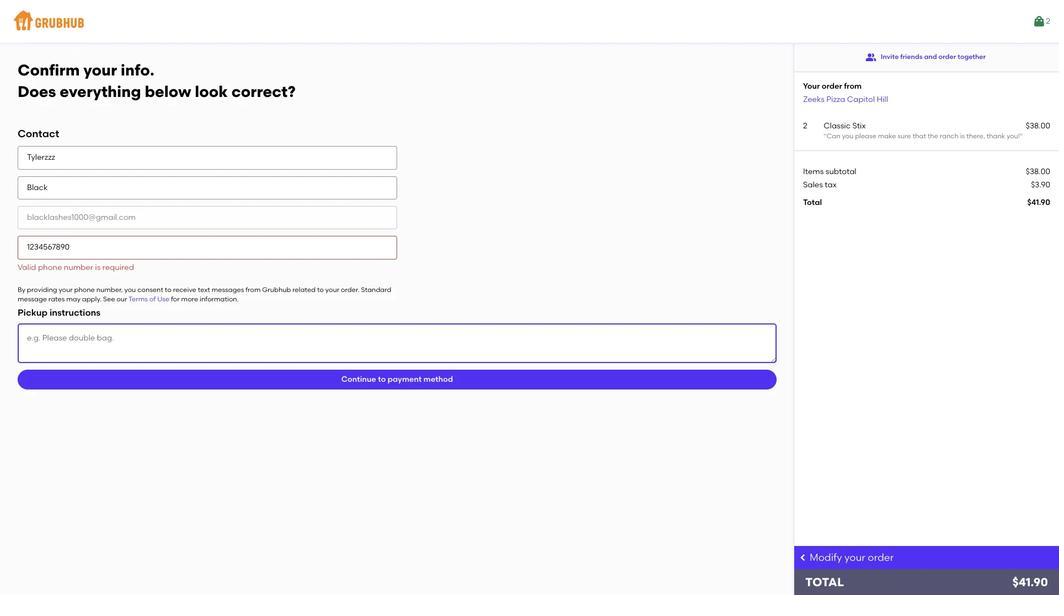 Task type: locate. For each thing, give the bounding box(es) containing it.
your right modify
[[845, 552, 866, 564]]

1 horizontal spatial from
[[844, 82, 862, 91]]

1 $38.00 from the top
[[1026, 121, 1051, 131]]

0 vertical spatial is
[[961, 133, 965, 140]]

your inside confirm your info. does everything below look correct?
[[83, 61, 117, 79]]

use
[[157, 296, 169, 304]]

ranch
[[940, 133, 959, 140]]

classic stix
[[824, 121, 866, 131]]

0 horizontal spatial order
[[822, 82, 843, 91]]

valid
[[18, 263, 36, 272]]

2
[[1046, 16, 1051, 26], [803, 121, 808, 131]]

main navigation navigation
[[0, 0, 1060, 43]]

1 vertical spatial order
[[822, 82, 843, 91]]

" right thank
[[1020, 133, 1023, 140]]

1 horizontal spatial 2
[[1046, 16, 1051, 26]]

may
[[66, 296, 81, 304]]

0 vertical spatial you
[[842, 133, 854, 140]]

there,
[[967, 133, 985, 140]]

from
[[844, 82, 862, 91], [246, 286, 261, 294]]

of
[[149, 296, 156, 304]]

required
[[102, 263, 134, 272]]

2 horizontal spatial to
[[378, 375, 386, 385]]

0 vertical spatial $38.00
[[1026, 121, 1051, 131]]

0 vertical spatial order
[[939, 53, 957, 61]]

0 horizontal spatial phone
[[38, 263, 62, 272]]

1 vertical spatial $38.00
[[1026, 167, 1051, 176]]

to
[[165, 286, 171, 294], [317, 286, 324, 294], [378, 375, 386, 385]]

everything
[[60, 82, 141, 101]]

order
[[939, 53, 957, 61], [822, 82, 843, 91], [868, 552, 894, 564]]

by providing your phone number, you consent to receive text messages from grubhub related to your order. standard message rates may apply. see our
[[18, 286, 391, 304]]

apply.
[[82, 296, 101, 304]]

0 vertical spatial phone
[[38, 263, 62, 272]]

you
[[842, 133, 854, 140], [124, 286, 136, 294]]

total
[[803, 198, 822, 208], [806, 576, 844, 590]]

zeeks
[[803, 95, 825, 104]]

is left the there,
[[961, 133, 965, 140]]

you down classic stix
[[842, 133, 854, 140]]

0 horizontal spatial is
[[95, 263, 101, 272]]

order right and
[[939, 53, 957, 61]]

instructions
[[50, 308, 101, 318]]

confirm
[[18, 61, 80, 79]]

1 horizontal spatial you
[[842, 133, 854, 140]]

from up zeeks pizza capitol hill 'link'
[[844, 82, 862, 91]]

zeeks pizza capitol hill link
[[803, 95, 888, 104]]

1 vertical spatial phone
[[74, 286, 95, 294]]

order.
[[341, 286, 360, 294]]

to right related
[[317, 286, 324, 294]]

stix
[[853, 121, 866, 131]]

from inside by providing your phone number, you consent to receive text messages from grubhub related to your order. standard message rates may apply. see our
[[246, 286, 261, 294]]

please
[[855, 133, 877, 140]]

1 horizontal spatial order
[[868, 552, 894, 564]]

friends
[[901, 53, 923, 61]]

invite
[[881, 53, 899, 61]]

Last name text field
[[18, 176, 397, 200]]

you inside $38.00 " can you please make sure that the ranch is there, thank you! "
[[842, 133, 854, 140]]

0 vertical spatial from
[[844, 82, 862, 91]]

the
[[928, 133, 939, 140]]

order inside your order from zeeks pizza capitol hill
[[822, 82, 843, 91]]

grubhub
[[262, 286, 291, 294]]

phone right valid
[[38, 263, 62, 272]]

is
[[961, 133, 965, 140], [95, 263, 101, 272]]

sales tax
[[803, 180, 837, 190]]

" down classic
[[824, 133, 827, 140]]

you up the terms
[[124, 286, 136, 294]]

to up use
[[165, 286, 171, 294]]

together
[[958, 53, 986, 61]]

your
[[83, 61, 117, 79], [59, 286, 73, 294], [325, 286, 339, 294], [845, 552, 866, 564]]

more
[[181, 296, 198, 304]]

providing
[[27, 286, 57, 294]]

2 $38.00 from the top
[[1026, 167, 1051, 176]]

order right modify
[[868, 552, 894, 564]]

invite friends and order together button
[[866, 47, 986, 67]]

to left payment
[[378, 375, 386, 385]]

1 vertical spatial from
[[246, 286, 261, 294]]

Phone telephone field
[[18, 236, 397, 260]]

$38.00
[[1026, 121, 1051, 131], [1026, 167, 1051, 176]]

2 horizontal spatial order
[[939, 53, 957, 61]]

people icon image
[[866, 52, 877, 63]]

1 horizontal spatial phone
[[74, 286, 95, 294]]

terms
[[129, 296, 148, 304]]

total down "sales"
[[803, 198, 822, 208]]

consent
[[138, 286, 163, 294]]

see
[[103, 296, 115, 304]]

your up everything
[[83, 61, 117, 79]]

valid phone number is required
[[18, 263, 134, 272]]

0 horizontal spatial from
[[246, 286, 261, 294]]

1 vertical spatial total
[[806, 576, 844, 590]]

message
[[18, 296, 47, 304]]

by
[[18, 286, 25, 294]]

$3.90
[[1031, 180, 1051, 190]]

$41.90
[[1028, 198, 1051, 208], [1013, 576, 1048, 590]]

total down modify
[[806, 576, 844, 590]]

0 horizontal spatial "
[[824, 133, 827, 140]]

1 horizontal spatial "
[[1020, 133, 1023, 140]]

phone
[[38, 263, 62, 272], [74, 286, 95, 294]]

modify
[[810, 552, 843, 564]]

order up pizza at the right top of page
[[822, 82, 843, 91]]

from inside your order from zeeks pizza capitol hill
[[844, 82, 862, 91]]

2 vertical spatial order
[[868, 552, 894, 564]]

0 horizontal spatial you
[[124, 286, 136, 294]]

terms of use for more information.
[[129, 296, 239, 304]]

Email email field
[[18, 206, 397, 230]]

phone up apply.
[[74, 286, 95, 294]]

your
[[803, 82, 820, 91]]

number
[[64, 263, 93, 272]]

from left grubhub
[[246, 286, 261, 294]]

rates
[[48, 296, 65, 304]]

1 horizontal spatial to
[[317, 286, 324, 294]]

"
[[824, 133, 827, 140], [1020, 133, 1023, 140]]

0 vertical spatial 2
[[1046, 16, 1051, 26]]

$38.00 inside $38.00 " can you please make sure that the ranch is there, thank you! "
[[1026, 121, 1051, 131]]

is right "number"
[[95, 263, 101, 272]]

your order from zeeks pizza capitol hill
[[803, 82, 888, 104]]

for
[[171, 296, 180, 304]]

below
[[145, 82, 191, 101]]

and
[[925, 53, 937, 61]]

$38.00 for $38.00
[[1026, 167, 1051, 176]]

1 vertical spatial 2
[[803, 121, 808, 131]]

1 horizontal spatial is
[[961, 133, 965, 140]]

sure
[[898, 133, 911, 140]]

pickup instructions
[[18, 308, 101, 318]]

1 vertical spatial you
[[124, 286, 136, 294]]



Task type: vqa. For each thing, say whether or not it's contained in the screenshot.
left $6.75
no



Task type: describe. For each thing, give the bounding box(es) containing it.
you inside by providing your phone number, you consent to receive text messages from grubhub related to your order. standard message rates may apply. see our
[[124, 286, 136, 294]]

thank
[[987, 133, 1005, 140]]

continue to payment method
[[341, 375, 453, 385]]

1 vertical spatial $41.90
[[1013, 576, 1048, 590]]

0 vertical spatial total
[[803, 198, 822, 208]]

our
[[117, 296, 127, 304]]

svg image
[[799, 554, 808, 563]]

you!
[[1007, 133, 1020, 140]]

0 vertical spatial $41.90
[[1028, 198, 1051, 208]]

valid phone number is required alert
[[18, 263, 134, 272]]

your up may
[[59, 286, 73, 294]]

1 vertical spatial is
[[95, 263, 101, 272]]

2 button
[[1033, 12, 1051, 31]]

subtotal
[[826, 167, 857, 176]]

receive
[[173, 286, 196, 294]]

related
[[293, 286, 316, 294]]

Pickup instructions text field
[[18, 324, 777, 364]]

phone inside by providing your phone number, you consent to receive text messages from grubhub related to your order. standard message rates may apply. see our
[[74, 286, 95, 294]]

pickup
[[18, 308, 47, 318]]

modify your order
[[810, 552, 894, 564]]

0 horizontal spatial 2
[[803, 121, 808, 131]]

continue
[[341, 375, 376, 385]]

is inside $38.00 " can you please make sure that the ranch is there, thank you! "
[[961, 133, 965, 140]]

pizza
[[827, 95, 846, 104]]

that
[[913, 133, 926, 140]]

can
[[827, 133, 841, 140]]

info.
[[121, 61, 154, 79]]

confirm your info. does everything below look correct?
[[18, 61, 296, 101]]

text
[[198, 286, 210, 294]]

correct?
[[232, 82, 296, 101]]

hill
[[877, 95, 888, 104]]

standard
[[361, 286, 391, 294]]

continue to payment method button
[[18, 370, 777, 390]]

does
[[18, 82, 56, 101]]

items subtotal
[[803, 167, 857, 176]]

tax
[[825, 180, 837, 190]]

payment
[[388, 375, 422, 385]]

$38.00 " can you please make sure that the ranch is there, thank you! "
[[824, 121, 1051, 140]]

look
[[195, 82, 228, 101]]

messages
[[212, 286, 244, 294]]

capitol
[[847, 95, 875, 104]]

First name text field
[[18, 146, 397, 170]]

classic
[[824, 121, 851, 131]]

your left the order.
[[325, 286, 339, 294]]

order inside button
[[939, 53, 957, 61]]

invite friends and order together
[[881, 53, 986, 61]]

terms of use link
[[129, 296, 169, 304]]

items
[[803, 167, 824, 176]]

0 horizontal spatial to
[[165, 286, 171, 294]]

2 " from the left
[[1020, 133, 1023, 140]]

method
[[424, 375, 453, 385]]

contact
[[18, 128, 59, 140]]

1 " from the left
[[824, 133, 827, 140]]

to inside button
[[378, 375, 386, 385]]

$38.00 for $38.00 " can you please make sure that the ranch is there, thank you! "
[[1026, 121, 1051, 131]]

information.
[[200, 296, 239, 304]]

make
[[878, 133, 896, 140]]

number,
[[96, 286, 123, 294]]

2 inside button
[[1046, 16, 1051, 26]]

sales
[[803, 180, 823, 190]]



